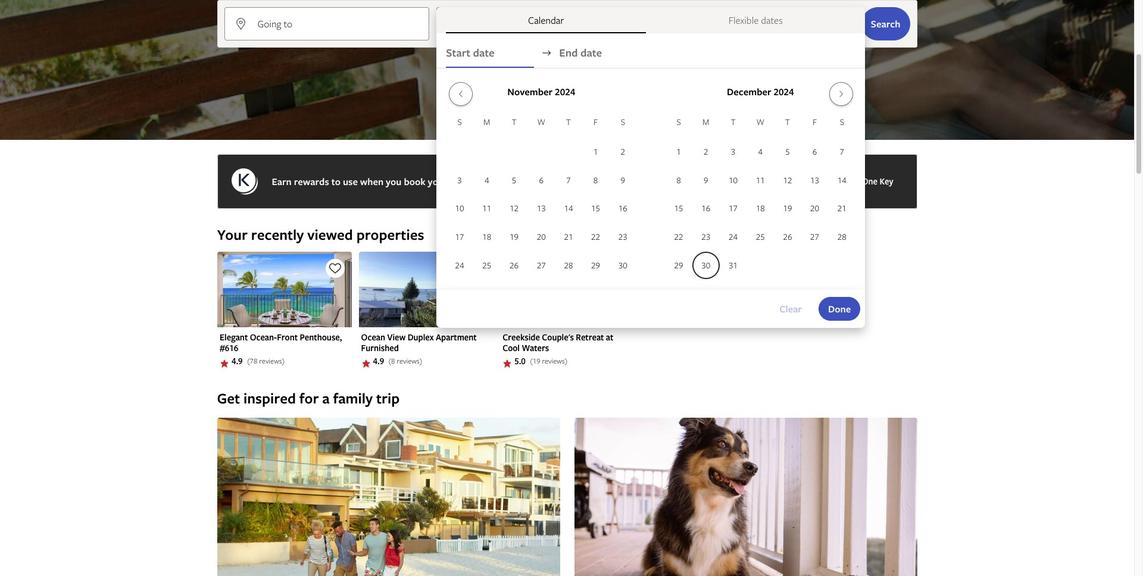 Task type: vqa. For each thing, say whether or not it's contained in the screenshot.


Task type: describe. For each thing, give the bounding box(es) containing it.
done button
[[819, 297, 861, 321]]

properties
[[357, 225, 424, 245]]

1 29 button from the left
[[583, 252, 610, 279]]

8 inside november 2024 element
[[594, 174, 598, 186]]

ocean
[[361, 332, 385, 343]]

23 button inside the december 2024 element
[[693, 224, 720, 251]]

1 vertical spatial 20 button
[[528, 224, 555, 251]]

search button
[[862, 7, 911, 41]]

reviews) for ocean-
[[259, 356, 285, 366]]

1 horizontal spatial 20 button
[[802, 195, 829, 222]]

waters
[[522, 342, 549, 354]]

2 16 button from the left
[[693, 195, 720, 222]]

expedia,
[[548, 175, 585, 188]]

2 for november 2024
[[621, 146, 626, 157]]

elegant
[[220, 332, 248, 343]]

23 inside november 2024 element
[[619, 231, 628, 243]]

6 button inside the december 2024 element
[[802, 138, 829, 165]]

31
[[729, 260, 738, 271]]

you
[[386, 175, 402, 188]]

earn rewards to use when you book your next getaway on vrbo, expedia, and hotels.com
[[272, 175, 654, 188]]

3 for the leftmost 3 button
[[458, 174, 462, 186]]

december
[[727, 85, 772, 98]]

viewed
[[308, 225, 353, 245]]

flexible dates
[[729, 14, 783, 27]]

11 for the left 11 button
[[483, 203, 492, 214]]

ocean view duplex  apartment furnished
[[361, 332, 477, 354]]

on
[[509, 175, 520, 188]]

20 for bottom the 20 button
[[537, 231, 546, 243]]

dog image
[[575, 418, 918, 577]]

#616
[[220, 342, 238, 354]]

search
[[871, 17, 901, 30]]

2 29 button from the left
[[666, 252, 693, 279]]

flexible dates link
[[656, 7, 856, 33]]

ocean-
[[250, 332, 277, 343]]

duplex
[[408, 332, 434, 343]]

27 inside the december 2024 element
[[811, 231, 820, 243]]

5 for top 5 button
[[786, 146, 790, 157]]

12 inside november 2024 element
[[510, 203, 519, 214]]

4 s from the left
[[840, 116, 845, 127]]

10 for rightmost 10 button
[[729, 174, 738, 186]]

earn
[[272, 175, 292, 188]]

1 vertical spatial 10 button
[[446, 195, 474, 222]]

1 t from the left
[[512, 116, 517, 127]]

get
[[217, 389, 240, 409]]

15 inside the december 2024 element
[[675, 203, 684, 214]]

(19
[[530, 356, 540, 366]]

flexible
[[729, 14, 759, 27]]

1 horizontal spatial 4 button
[[747, 138, 775, 165]]

rewards
[[294, 175, 329, 188]]

26 inside november 2024 element
[[510, 260, 519, 271]]

13 for the topmost 13 button
[[811, 174, 820, 186]]

wizard region
[[0, 0, 1135, 328]]

21 inside november 2024 element
[[564, 231, 573, 243]]

0 vertical spatial 27 button
[[802, 224, 829, 251]]

0 horizontal spatial 28 button
[[555, 252, 583, 279]]

december 2024
[[727, 85, 794, 98]]

vrbo,
[[523, 175, 546, 188]]

hotels.com
[[605, 175, 654, 188]]

your
[[217, 225, 248, 245]]

end date button
[[560, 38, 648, 68]]

17 for the topmost 17 button
[[729, 203, 738, 214]]

0 vertical spatial 3 button
[[720, 138, 747, 165]]

1 vertical spatial 5 button
[[501, 167, 528, 194]]

1 15 button from the left
[[583, 195, 610, 222]]

next
[[450, 175, 469, 188]]

inspired
[[244, 389, 296, 409]]

16 for 2nd the 16 button from the left
[[702, 203, 711, 214]]

view from property image
[[359, 252, 493, 328]]

2 15 button from the left
[[666, 195, 693, 222]]

directional image
[[542, 48, 552, 58]]

your
[[428, 175, 448, 188]]

november
[[508, 85, 553, 98]]

done
[[829, 303, 852, 316]]

29 for 2nd 29 button from the right
[[592, 260, 601, 271]]

1 vertical spatial 12 button
[[501, 195, 528, 222]]

1 horizontal spatial 7 button
[[829, 138, 856, 165]]

26 inside the december 2024 element
[[784, 231, 793, 243]]

november 2024 element
[[446, 116, 637, 281]]

1 vertical spatial 18 button
[[474, 224, 501, 251]]

1 button for december 2024
[[666, 138, 693, 165]]

25 for 25 button to the top
[[756, 231, 765, 243]]

15 inside november 2024 element
[[592, 203, 601, 214]]

9 for 1st 9 button from right
[[704, 174, 709, 186]]

1 for december 2024
[[677, 146, 681, 157]]

exterior image
[[500, 252, 635, 328]]

2024 for november 2024
[[555, 85, 576, 98]]

19 button inside the december 2024 element
[[775, 195, 802, 222]]

0 vertical spatial 25 button
[[747, 224, 775, 251]]

1 for november 2024
[[594, 146, 598, 157]]

beach image
[[217, 418, 560, 577]]

0 horizontal spatial 11 button
[[474, 195, 501, 222]]

1 horizontal spatial 12 button
[[775, 167, 802, 194]]

book
[[404, 175, 426, 188]]

4.9 (8 reviews)
[[373, 356, 422, 367]]

0 horizontal spatial 21 button
[[555, 224, 583, 251]]

0 vertical spatial 17 button
[[720, 195, 747, 222]]

13 for the bottommost 13 button
[[537, 203, 546, 214]]

end
[[560, 45, 578, 60]]

get inspired for a family trip region
[[210, 389, 925, 577]]

penthouse,
[[300, 332, 342, 343]]

cool
[[503, 342, 520, 354]]

27 inside november 2024 element
[[537, 260, 546, 271]]

22 for 2nd 22 button from left
[[675, 231, 684, 243]]

0 vertical spatial 11 button
[[747, 167, 775, 194]]

1 vertical spatial 26 button
[[501, 252, 528, 279]]

4.9 for #616
[[231, 356, 243, 367]]

calendar
[[529, 14, 564, 27]]

6 button inside november 2024 element
[[528, 167, 555, 194]]

end date
[[560, 45, 602, 60]]

2 9 button from the left
[[693, 167, 720, 194]]

(8
[[388, 356, 395, 366]]

(78
[[247, 356, 257, 366]]

previous month image
[[454, 89, 468, 99]]

property grounds image
[[217, 252, 352, 328]]

retreat
[[576, 332, 604, 343]]

8 inside the december 2024 element
[[677, 174, 681, 186]]

to
[[332, 175, 341, 188]]

11 for the top 11 button
[[756, 174, 765, 186]]

trip
[[376, 389, 400, 409]]

21 inside the december 2024 element
[[838, 203, 847, 214]]

0 horizontal spatial 3 button
[[446, 167, 474, 194]]

1 22 button from the left
[[583, 224, 610, 251]]

start
[[446, 45, 471, 60]]

and
[[587, 175, 603, 188]]

1 horizontal spatial 18 button
[[747, 195, 775, 222]]

1 horizontal spatial 21 button
[[829, 195, 856, 222]]

w for december
[[757, 116, 765, 127]]

for
[[300, 389, 319, 409]]

30 button inside november 2024 element
[[610, 252, 637, 279]]

4.9 for furnished
[[373, 356, 384, 367]]

4 for the right '4' "button"
[[759, 146, 763, 157]]

29 for first 29 button from right
[[675, 260, 684, 271]]

1 vertical spatial 14 button
[[555, 195, 583, 222]]

8 button inside the december 2024 element
[[666, 167, 693, 194]]

1 horizontal spatial 26 button
[[775, 224, 802, 251]]

date for end date
[[581, 45, 602, 60]]

3 for topmost 3 button
[[731, 146, 736, 157]]

17 for left 17 button
[[456, 231, 464, 243]]

Save Elegant Ocean-Front Penthouse, #616 to a trip checkbox
[[325, 259, 344, 278]]

creekside couple's retreat at cool waters
[[503, 332, 614, 354]]



Task type: locate. For each thing, give the bounding box(es) containing it.
4.9 left (78
[[231, 356, 243, 367]]

reviews) right (78
[[259, 356, 285, 366]]

1 vertical spatial 28
[[564, 260, 573, 271]]

0 horizontal spatial 19 button
[[501, 224, 528, 251]]

f
[[594, 116, 598, 127], [813, 116, 818, 127]]

use
[[343, 175, 358, 188]]

29 inside november 2024 element
[[592, 260, 601, 271]]

w
[[538, 116, 546, 127], [757, 116, 765, 127]]

1 vertical spatial 11
[[483, 203, 492, 214]]

1 horizontal spatial 19
[[784, 203, 793, 214]]

27
[[811, 231, 820, 243], [537, 260, 546, 271]]

3
[[731, 146, 736, 157], [458, 174, 462, 186]]

0 vertical spatial 3
[[731, 146, 736, 157]]

18 inside november 2024 element
[[483, 231, 492, 243]]

recently
[[251, 225, 304, 245]]

1 horizontal spatial 28 button
[[829, 224, 856, 251]]

1 vertical spatial 17 button
[[446, 224, 474, 251]]

0 vertical spatial 21 button
[[829, 195, 856, 222]]

29 left save creekside couple's retreat at cool waters to a trip option
[[592, 260, 601, 271]]

24 inside the december 2024 element
[[729, 231, 738, 243]]

furnished
[[361, 342, 399, 354]]

2024 right december
[[774, 85, 794, 98]]

0 horizontal spatial 28
[[564, 260, 573, 271]]

5 inside november 2024 element
[[512, 174, 517, 186]]

1 horizontal spatial 1
[[677, 146, 681, 157]]

2 for december 2024
[[704, 146, 709, 157]]

5 inside the december 2024 element
[[786, 146, 790, 157]]

1 2 button from the left
[[610, 138, 637, 165]]

0 vertical spatial 24
[[729, 231, 738, 243]]

7
[[840, 146, 845, 157], [567, 174, 571, 186]]

5.0
[[515, 356, 526, 367]]

2 reviews) from the left
[[397, 356, 422, 366]]

0 horizontal spatial 3
[[458, 174, 462, 186]]

15
[[592, 203, 601, 214], [675, 203, 684, 214]]

0 horizontal spatial 5
[[512, 174, 517, 186]]

0 horizontal spatial 26 button
[[501, 252, 528, 279]]

start date button
[[446, 38, 535, 68]]

reviews) for couple's
[[542, 356, 568, 366]]

1 horizontal spatial 10 button
[[720, 167, 747, 194]]

10 for bottommost 10 button
[[456, 203, 464, 214]]

6 button
[[802, 138, 829, 165], [528, 167, 555, 194]]

24 left save ocean view duplex  apartment furnished to a trip checkbox
[[456, 260, 464, 271]]

1 16 button from the left
[[610, 195, 637, 222]]

t
[[512, 116, 517, 127], [566, 116, 571, 127], [731, 116, 736, 127], [786, 116, 791, 127]]

23 button
[[610, 224, 637, 251], [693, 224, 720, 251]]

25 for the bottom 25 button
[[483, 260, 492, 271]]

0 vertical spatial 14 button
[[829, 167, 856, 194]]

13
[[811, 174, 820, 186], [537, 203, 546, 214]]

16 inside november 2024 element
[[619, 203, 628, 214]]

23 button inside november 2024 element
[[610, 224, 637, 251]]

0 horizontal spatial 16
[[619, 203, 628, 214]]

2 1 button from the left
[[666, 138, 693, 165]]

27 button
[[802, 224, 829, 251], [528, 252, 555, 279]]

1 30 from the left
[[619, 260, 628, 271]]

23 inside the december 2024 element
[[702, 231, 711, 243]]

1 1 button from the left
[[583, 138, 610, 165]]

date right end
[[581, 45, 602, 60]]

tab list inside wizard region
[[437, 7, 866, 33]]

1 horizontal spatial w
[[757, 116, 765, 127]]

4 t from the left
[[786, 116, 791, 127]]

reviews) for view
[[397, 356, 422, 366]]

1 23 button from the left
[[610, 224, 637, 251]]

xsmall image down #616
[[220, 359, 229, 369]]

2 m from the left
[[703, 116, 710, 127]]

22 for 1st 22 button
[[592, 231, 601, 243]]

1 vertical spatial 6 button
[[528, 167, 555, 194]]

4.9 (78 reviews)
[[231, 356, 285, 367]]

3 t from the left
[[731, 116, 736, 127]]

5.0 (19 reviews)
[[515, 356, 568, 367]]

w down november 2024
[[538, 116, 546, 127]]

1 8 button from the left
[[583, 167, 610, 194]]

1 1 from the left
[[594, 146, 598, 157]]

2 2 button from the left
[[693, 138, 720, 165]]

0 horizontal spatial 26
[[510, 260, 519, 271]]

25 inside november 2024 element
[[483, 260, 492, 271]]

1 15 from the left
[[592, 203, 601, 214]]

0 vertical spatial 5
[[786, 146, 790, 157]]

17 up 31
[[729, 203, 738, 214]]

1 horizontal spatial 10
[[729, 174, 738, 186]]

1 2024 from the left
[[555, 85, 576, 98]]

26
[[784, 231, 793, 243], [510, 260, 519, 271]]

1 vertical spatial 20
[[537, 231, 546, 243]]

1 vertical spatial 25 button
[[474, 252, 501, 279]]

2 16 from the left
[[702, 203, 711, 214]]

1 horizontal spatial 6
[[813, 146, 818, 157]]

m for december 2024
[[703, 116, 710, 127]]

date right start on the left of the page
[[473, 45, 495, 60]]

xsmall image
[[220, 359, 229, 369], [361, 359, 371, 369]]

1 vertical spatial 3 button
[[446, 167, 474, 194]]

0 vertical spatial 4
[[759, 146, 763, 157]]

1 horizontal spatial 9
[[704, 174, 709, 186]]

3 s from the left
[[677, 116, 681, 127]]

get inspired for a family trip
[[217, 389, 400, 409]]

13 inside the december 2024 element
[[811, 174, 820, 186]]

3 button
[[720, 138, 747, 165], [446, 167, 474, 194]]

0 horizontal spatial 30
[[619, 260, 628, 271]]

1 horizontal spatial 6 button
[[802, 138, 829, 165]]

your recently viewed properties
[[217, 225, 424, 245]]

2 30 from the left
[[702, 260, 711, 271]]

f for december 2024
[[813, 116, 818, 127]]

17 button up save ocean view duplex  apartment furnished to a trip checkbox
[[446, 224, 474, 251]]

0 horizontal spatial 2
[[621, 146, 626, 157]]

7 inside the december 2024 element
[[840, 146, 845, 157]]

1 16 from the left
[[619, 203, 628, 214]]

couple's
[[542, 332, 574, 343]]

0 horizontal spatial 12 button
[[501, 195, 528, 222]]

8 right expedia,
[[594, 174, 598, 186]]

xsmall image for elegant ocean-front penthouse, #616
[[220, 359, 229, 369]]

1 horizontal spatial 5 button
[[775, 138, 802, 165]]

date inside button
[[473, 45, 495, 60]]

30
[[619, 260, 628, 271], [702, 260, 711, 271]]

application containing november 2024
[[446, 77, 856, 281]]

2 2 from the left
[[704, 146, 709, 157]]

1 inside the december 2024 element
[[677, 146, 681, 157]]

creekside
[[503, 332, 540, 343]]

0 horizontal spatial 27 button
[[528, 252, 555, 279]]

date
[[473, 45, 495, 60], [581, 45, 602, 60]]

1 horizontal spatial 30
[[702, 260, 711, 271]]

1 22 from the left
[[592, 231, 601, 243]]

0 horizontal spatial 18
[[483, 231, 492, 243]]

reviews) down creekside couple's retreat at cool waters
[[542, 356, 568, 366]]

2 button for december 2024
[[693, 138, 720, 165]]

2 horizontal spatial reviews)
[[542, 356, 568, 366]]

xsmall image for ocean view duplex  apartment furnished
[[361, 359, 371, 369]]

1 vertical spatial 13 button
[[528, 195, 555, 222]]

21 button
[[829, 195, 856, 222], [555, 224, 583, 251]]

9 inside the december 2024 element
[[704, 174, 709, 186]]

1 horizontal spatial 2 button
[[693, 138, 720, 165]]

f for november 2024
[[594, 116, 598, 127]]

1 9 button from the left
[[610, 167, 637, 194]]

26 button
[[775, 224, 802, 251], [501, 252, 528, 279]]

f inside november 2024 element
[[594, 116, 598, 127]]

16 button
[[610, 195, 637, 222], [693, 195, 720, 222]]

t down november 2024
[[566, 116, 571, 127]]

1 horizontal spatial 29 button
[[666, 252, 693, 279]]

11 inside november 2024 element
[[483, 203, 492, 214]]

0 vertical spatial 20
[[811, 203, 820, 214]]

1 vertical spatial 4
[[485, 174, 489, 186]]

0 vertical spatial 12
[[784, 174, 793, 186]]

1 9 from the left
[[621, 174, 626, 186]]

11 inside the december 2024 element
[[756, 174, 765, 186]]

date for start date
[[473, 45, 495, 60]]

20 for rightmost the 20 button
[[811, 203, 820, 214]]

1 horizontal spatial f
[[813, 116, 818, 127]]

2024 right november
[[555, 85, 576, 98]]

1 horizontal spatial 20
[[811, 203, 820, 214]]

2 22 button from the left
[[666, 224, 693, 251]]

24
[[729, 231, 738, 243], [456, 260, 464, 271]]

xsmall image down furnished at the bottom of page
[[361, 359, 371, 369]]

elegant ocean-front penthouse, #616
[[220, 332, 342, 354]]

7 inside november 2024 element
[[567, 174, 571, 186]]

w down december 2024
[[757, 116, 765, 127]]

29 left 31
[[675, 260, 684, 271]]

3 inside november 2024 element
[[458, 174, 462, 186]]

2 8 from the left
[[677, 174, 681, 186]]

0 horizontal spatial 27
[[537, 260, 546, 271]]

tab list
[[437, 7, 866, 33]]

0 vertical spatial 14
[[838, 174, 847, 186]]

2 30 button from the left
[[693, 252, 720, 279]]

1 vertical spatial 27 button
[[528, 252, 555, 279]]

2 23 from the left
[[702, 231, 711, 243]]

1 vertical spatial 7 button
[[555, 167, 583, 194]]

1 horizontal spatial 23 button
[[693, 224, 720, 251]]

1 inside november 2024 element
[[594, 146, 598, 157]]

6
[[813, 146, 818, 157], [539, 174, 544, 186]]

1 29 from the left
[[592, 260, 601, 271]]

1 vertical spatial 25
[[483, 260, 492, 271]]

6 inside november 2024 element
[[539, 174, 544, 186]]

4.9
[[231, 356, 243, 367], [373, 356, 384, 367]]

front
[[277, 332, 298, 343]]

7 down next month image
[[840, 146, 845, 157]]

1 4.9 from the left
[[231, 356, 243, 367]]

0 horizontal spatial 9
[[621, 174, 626, 186]]

10 inside the december 2024 element
[[729, 174, 738, 186]]

next month image
[[834, 89, 849, 99]]

14 inside november 2024 element
[[564, 203, 573, 214]]

1 horizontal spatial 24 button
[[720, 224, 747, 251]]

calendar link
[[446, 7, 647, 33]]

16 for 1st the 16 button
[[619, 203, 628, 214]]

2 4.9 from the left
[[373, 356, 384, 367]]

13 inside november 2024 element
[[537, 203, 546, 214]]

1 button
[[583, 138, 610, 165], [666, 138, 693, 165]]

2 2024 from the left
[[774, 85, 794, 98]]

0 horizontal spatial 4
[[485, 174, 489, 186]]

1 8 from the left
[[594, 174, 598, 186]]

0 horizontal spatial 2 button
[[610, 138, 637, 165]]

7 left and
[[567, 174, 571, 186]]

22 button
[[583, 224, 610, 251], [666, 224, 693, 251]]

18 button
[[747, 195, 775, 222], [474, 224, 501, 251]]

w for november
[[538, 116, 546, 127]]

2 15 from the left
[[675, 203, 684, 214]]

1 horizontal spatial 16
[[702, 203, 711, 214]]

reviews) inside 4.9 (8 reviews)
[[397, 356, 422, 366]]

30 inside november 2024 element
[[619, 260, 628, 271]]

1 horizontal spatial 2024
[[774, 85, 794, 98]]

17 down next
[[456, 231, 464, 243]]

0 vertical spatial 11
[[756, 174, 765, 186]]

0 vertical spatial 13 button
[[802, 167, 829, 194]]

december 2024 element
[[666, 116, 856, 281]]

1 m from the left
[[484, 116, 491, 127]]

16
[[619, 203, 628, 214], [702, 203, 711, 214]]

5
[[786, 146, 790, 157], [512, 174, 517, 186]]

25 inside the december 2024 element
[[756, 231, 765, 243]]

1
[[594, 146, 598, 157], [677, 146, 681, 157]]

1 2 from the left
[[621, 146, 626, 157]]

8 right hotels.com
[[677, 174, 681, 186]]

18 inside the december 2024 element
[[756, 203, 765, 214]]

m
[[484, 116, 491, 127], [703, 116, 710, 127]]

20 button
[[802, 195, 829, 222], [528, 224, 555, 251]]

17 inside the december 2024 element
[[729, 203, 738, 214]]

23 button up 31 button
[[693, 224, 720, 251]]

24 button
[[720, 224, 747, 251], [446, 252, 474, 279]]

0 horizontal spatial 12
[[510, 203, 519, 214]]

application
[[446, 77, 856, 281]]

1 horizontal spatial 25
[[756, 231, 765, 243]]

8 button
[[583, 167, 610, 194], [666, 167, 693, 194]]

31 button
[[720, 252, 747, 279]]

2 29 from the left
[[675, 260, 684, 271]]

29 inside the december 2024 element
[[675, 260, 684, 271]]

2024 for december 2024
[[774, 85, 794, 98]]

1 vertical spatial 5
[[512, 174, 517, 186]]

2 date from the left
[[581, 45, 602, 60]]

1 reviews) from the left
[[259, 356, 285, 366]]

2 w from the left
[[757, 116, 765, 127]]

0 horizontal spatial 4 button
[[474, 167, 501, 194]]

11 button
[[747, 167, 775, 194], [474, 195, 501, 222]]

28 button
[[829, 224, 856, 251], [555, 252, 583, 279]]

24 inside november 2024 element
[[456, 260, 464, 271]]

23 button up save creekside couple's retreat at cool waters to a trip option
[[610, 224, 637, 251]]

2024
[[555, 85, 576, 98], [774, 85, 794, 98]]

6 inside the december 2024 element
[[813, 146, 818, 157]]

22 inside november 2024 element
[[592, 231, 601, 243]]

start date
[[446, 45, 495, 60]]

12 inside the december 2024 element
[[784, 174, 793, 186]]

2 22 from the left
[[675, 231, 684, 243]]

w inside the december 2024 element
[[757, 116, 765, 127]]

1 vertical spatial 14
[[564, 203, 573, 214]]

1 vertical spatial 24
[[456, 260, 464, 271]]

november 2024
[[508, 85, 576, 98]]

1 button for november 2024
[[583, 138, 610, 165]]

17 button
[[720, 195, 747, 222], [446, 224, 474, 251]]

when
[[360, 175, 384, 188]]

14 button
[[829, 167, 856, 194], [555, 195, 583, 222]]

2 xsmall image from the left
[[361, 359, 371, 369]]

0 horizontal spatial 23
[[619, 231, 628, 243]]

2 button for november 2024
[[610, 138, 637, 165]]

13 button
[[802, 167, 829, 194], [528, 195, 555, 222]]

0 vertical spatial 12 button
[[775, 167, 802, 194]]

4 for the left '4' "button"
[[485, 174, 489, 186]]

0 horizontal spatial 21
[[564, 231, 573, 243]]

4.9 down furnished at the bottom of page
[[373, 356, 384, 367]]

14
[[838, 174, 847, 186], [564, 203, 573, 214]]

0 horizontal spatial 17 button
[[446, 224, 474, 251]]

reviews) inside 5.0 (19 reviews)
[[542, 356, 568, 366]]

1 horizontal spatial 28
[[838, 231, 847, 243]]

tab list containing calendar
[[437, 7, 866, 33]]

0 horizontal spatial f
[[594, 116, 598, 127]]

2 1 from the left
[[677, 146, 681, 157]]

8 button inside november 2024 element
[[583, 167, 610, 194]]

19 button inside november 2024 element
[[501, 224, 528, 251]]

reviews) inside 4.9 (78 reviews)
[[259, 356, 285, 366]]

0 vertical spatial 5 button
[[775, 138, 802, 165]]

22 inside the december 2024 element
[[675, 231, 684, 243]]

f inside the december 2024 element
[[813, 116, 818, 127]]

1 horizontal spatial 14
[[838, 174, 847, 186]]

0 horizontal spatial 4.9
[[231, 356, 243, 367]]

10 inside november 2024 element
[[456, 203, 464, 214]]

9 inside november 2024 element
[[621, 174, 626, 186]]

1 s from the left
[[458, 116, 462, 127]]

15 button
[[583, 195, 610, 222], [666, 195, 693, 222]]

2 f from the left
[[813, 116, 818, 127]]

7 button left and
[[555, 167, 583, 194]]

0 horizontal spatial 24 button
[[446, 252, 474, 279]]

2 9 from the left
[[704, 174, 709, 186]]

9
[[621, 174, 626, 186], [704, 174, 709, 186]]

t down december
[[731, 116, 736, 127]]

1 vertical spatial 12
[[510, 203, 519, 214]]

23
[[619, 231, 628, 243], [702, 231, 711, 243]]

18
[[756, 203, 765, 214], [483, 231, 492, 243]]

1 horizontal spatial 30 button
[[693, 252, 720, 279]]

1 horizontal spatial 3
[[731, 146, 736, 157]]

w inside november 2024 element
[[538, 116, 546, 127]]

3 reviews) from the left
[[542, 356, 568, 366]]

0 horizontal spatial 6 button
[[528, 167, 555, 194]]

1 horizontal spatial 8 button
[[666, 167, 693, 194]]

apartment
[[436, 332, 477, 343]]

reviews)
[[259, 356, 285, 366], [397, 356, 422, 366], [542, 356, 568, 366]]

19 inside november 2024 element
[[510, 231, 519, 243]]

Save Ocean View Duplex  Apartment Furnished to a trip checkbox
[[467, 259, 486, 278]]

1 xsmall image from the left
[[220, 359, 229, 369]]

dates
[[761, 14, 783, 27]]

at
[[606, 332, 614, 343]]

1 horizontal spatial reviews)
[[397, 356, 422, 366]]

1 f from the left
[[594, 116, 598, 127]]

1 horizontal spatial 15 button
[[666, 195, 693, 222]]

11
[[756, 174, 765, 186], [483, 203, 492, 214]]

reviews) right "(8"
[[397, 356, 422, 366]]

5 button
[[775, 138, 802, 165], [501, 167, 528, 194]]

1 vertical spatial 6
[[539, 174, 544, 186]]

14 inside the december 2024 element
[[838, 174, 847, 186]]

24 for 24 button to the left
[[456, 260, 464, 271]]

2 t from the left
[[566, 116, 571, 127]]

t down december 2024
[[786, 116, 791, 127]]

1 23 from the left
[[619, 231, 628, 243]]

17 inside november 2024 element
[[456, 231, 464, 243]]

30 inside the december 2024 element
[[702, 260, 711, 271]]

application inside wizard region
[[446, 77, 856, 281]]

family
[[333, 389, 373, 409]]

19 button
[[775, 195, 802, 222], [501, 224, 528, 251]]

1 30 button from the left
[[610, 252, 637, 279]]

0 vertical spatial 20 button
[[802, 195, 829, 222]]

1 w from the left
[[538, 116, 546, 127]]

24 up 31
[[729, 231, 738, 243]]

24 for the rightmost 24 button
[[729, 231, 738, 243]]

1 horizontal spatial 17
[[729, 203, 738, 214]]

2 s from the left
[[621, 116, 626, 127]]

getaway
[[471, 175, 507, 188]]

0 horizontal spatial 14
[[564, 203, 573, 214]]

0 vertical spatial 28
[[838, 231, 847, 243]]

1 date from the left
[[473, 45, 495, 60]]

3 inside the december 2024 element
[[731, 146, 736, 157]]

29
[[592, 260, 601, 271], [675, 260, 684, 271]]

date inside button
[[581, 45, 602, 60]]

19 inside the december 2024 element
[[784, 203, 793, 214]]

17 button up 31
[[720, 195, 747, 222]]

1 vertical spatial 28 button
[[555, 252, 583, 279]]

2 23 button from the left
[[693, 224, 720, 251]]

4
[[759, 146, 763, 157], [485, 174, 489, 186]]

0 vertical spatial 18 button
[[747, 195, 775, 222]]

28 inside november 2024 element
[[564, 260, 573, 271]]

xsmall image
[[503, 359, 512, 369]]

Save Creekside Couple's Retreat at Cool Waters to a trip checkbox
[[608, 259, 628, 278]]

9 for 2nd 9 button from right
[[621, 174, 626, 186]]

20
[[811, 203, 820, 214], [537, 231, 546, 243]]

m for november 2024
[[484, 116, 491, 127]]

7 button down next month image
[[829, 138, 856, 165]]

view
[[387, 332, 406, 343]]

1 horizontal spatial 17 button
[[720, 195, 747, 222]]

a
[[322, 389, 330, 409]]

28 inside the december 2024 element
[[838, 231, 847, 243]]

2 8 button from the left
[[666, 167, 693, 194]]

5 for bottommost 5 button
[[512, 174, 517, 186]]

0 vertical spatial 10 button
[[720, 167, 747, 194]]

t down november
[[512, 116, 517, 127]]

0 vertical spatial 19 button
[[775, 195, 802, 222]]

16 inside the december 2024 element
[[702, 203, 711, 214]]



